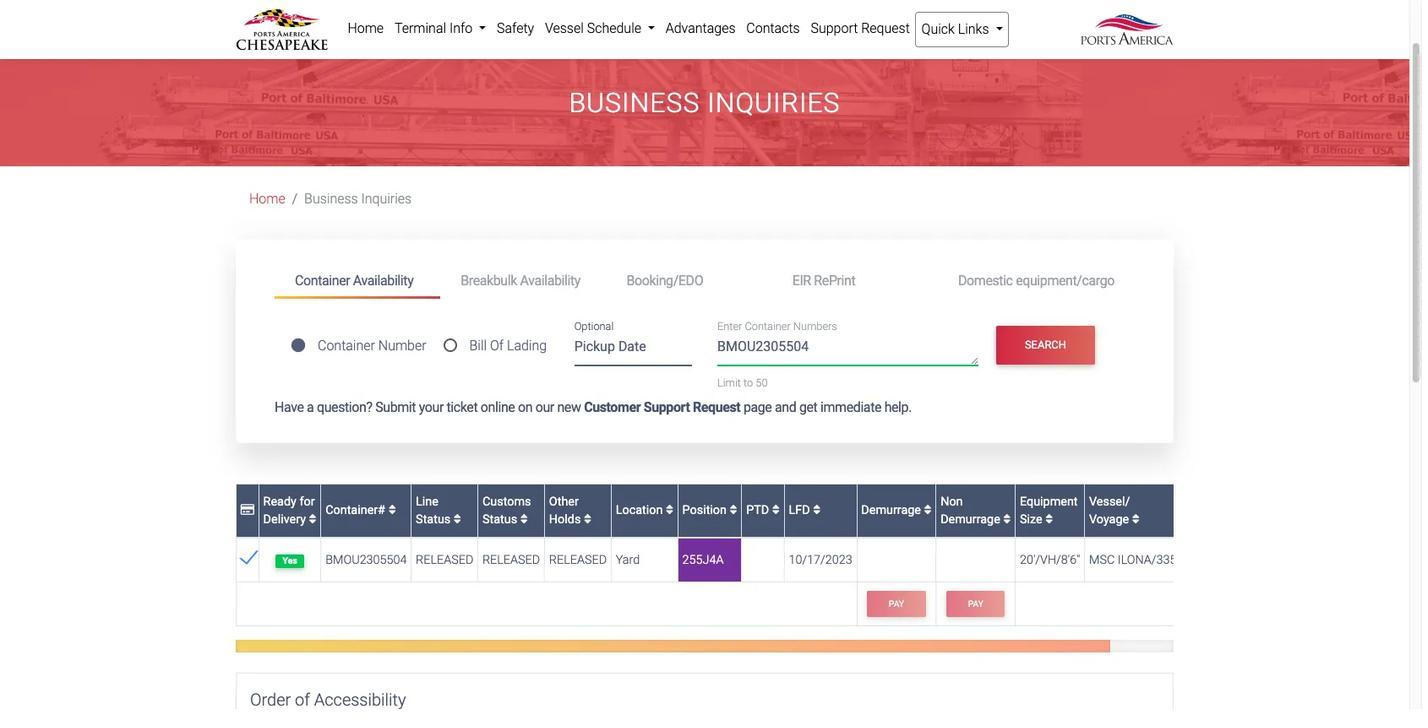 Task type: locate. For each thing, give the bounding box(es) containing it.
and inside the seagirt marine terminal gates will be open on october 9th, columbus day. the main gate and new vail gate will process trucks from 6:00 am – 3:30 pm, reefers included.
[[794, 0, 816, 5]]

sort image right voyage in the bottom right of the page
[[1132, 514, 1140, 526]]

bill of lading
[[469, 338, 547, 354]]

2 availability from the left
[[520, 273, 581, 289]]

1 vertical spatial support
[[644, 400, 690, 416]]

business inquiries up 'container availability'
[[304, 191, 412, 207]]

1 horizontal spatial business inquiries
[[569, 87, 841, 119]]

1 horizontal spatial the
[[711, 0, 732, 5]]

quick
[[922, 21, 955, 37]]

1 vertical spatial request
[[693, 400, 741, 416]]

question?
[[317, 400, 372, 416]]

will left process
[[899, 0, 915, 5]]

sort image
[[730, 505, 737, 517], [309, 514, 317, 526], [584, 514, 591, 526], [1046, 514, 1053, 526], [1132, 514, 1140, 526]]

sort image for for
[[309, 514, 317, 526]]

0 horizontal spatial status
[[416, 513, 451, 527]]

1 vertical spatial terminal
[[395, 20, 446, 36]]

on inside the seagirt marine terminal gates will be open on october 9th, columbus day. the main gate and new vail gate will process trucks from 6:00 am – 3:30 pm, reefers included.
[[527, 0, 542, 5]]

on
[[527, 0, 542, 5], [518, 400, 533, 416]]

1 horizontal spatial will
[[899, 0, 915, 5]]

255j4a
[[682, 553, 724, 568]]

home link
[[342, 12, 389, 46], [249, 191, 285, 207]]

2 vertical spatial container
[[318, 338, 375, 354]]

0 horizontal spatial request
[[693, 400, 741, 416]]

inquiries
[[707, 87, 841, 119], [361, 191, 412, 207]]

0 vertical spatial on
[[527, 0, 542, 5]]

availability for container availability
[[353, 273, 414, 289]]

terminal up reefers
[[372, 0, 418, 5]]

status down customs
[[483, 513, 517, 527]]

0 horizontal spatial business inquiries
[[304, 191, 412, 207]]

sort image left line
[[388, 505, 396, 517]]

a
[[307, 400, 314, 416]]

availability up container number
[[353, 273, 414, 289]]

sort image down the equipment
[[1046, 514, 1053, 526]]

ready
[[263, 495, 297, 509]]

1 horizontal spatial home link
[[342, 12, 389, 46]]

will up included. on the top left
[[456, 0, 473, 5]]

schedule
[[587, 20, 641, 36]]

am
[[294, 9, 313, 24]]

terminal down gates
[[395, 20, 446, 36]]

1 availability from the left
[[353, 273, 414, 289]]

columbus
[[620, 0, 678, 5]]

container right enter
[[745, 321, 791, 333]]

status inside customs status
[[483, 513, 517, 527]]

support right customer
[[644, 400, 690, 416]]

search button
[[996, 326, 1095, 365]]

and left new
[[794, 0, 816, 5]]

on right "open"
[[527, 0, 542, 5]]

sort image left lfd
[[772, 505, 780, 517]]

sort image left ptd
[[730, 505, 737, 517]]

sort image down for
[[309, 514, 317, 526]]

other holds
[[549, 495, 584, 527]]

10/17/2023
[[789, 553, 852, 568]]

sort image for voyage
[[1132, 514, 1140, 526]]

numbers
[[793, 321, 837, 333]]

other
[[549, 495, 579, 509]]

delivery
[[263, 513, 306, 527]]

demurrage down non
[[941, 513, 1000, 527]]

9th,
[[595, 0, 617, 5]]

msc
[[1089, 553, 1115, 568]]

1 horizontal spatial demurrage
[[941, 513, 1000, 527]]

gate right vail
[[871, 0, 895, 5]]

0 vertical spatial request
[[861, 20, 910, 36]]

0 vertical spatial inquiries
[[707, 87, 841, 119]]

position link
[[682, 504, 737, 518]]

from
[[236, 9, 261, 24]]

size
[[1020, 513, 1043, 527]]

0 horizontal spatial inquiries
[[361, 191, 412, 207]]

eir reprint link
[[772, 266, 938, 297]]

released
[[416, 553, 474, 568], [483, 553, 540, 568], [549, 553, 607, 568]]

open
[[495, 0, 523, 5]]

released down holds
[[549, 553, 607, 568]]

container left 'number'
[[318, 338, 375, 354]]

safety
[[497, 20, 534, 36]]

ready for delivery
[[263, 495, 315, 527]]

terminal info link
[[389, 12, 492, 46]]

search
[[1025, 339, 1067, 352]]

1 horizontal spatial request
[[861, 20, 910, 36]]

1 vertical spatial home link
[[249, 191, 285, 207]]

october
[[545, 0, 591, 5]]

50
[[756, 377, 768, 389]]

0 vertical spatial support
[[811, 20, 858, 36]]

container for container number
[[318, 338, 375, 354]]

0 vertical spatial terminal
[[372, 0, 418, 5]]

sort image for size
[[1046, 514, 1053, 526]]

eir reprint
[[792, 273, 856, 289]]

demurrage left non
[[861, 504, 924, 518]]

container
[[295, 273, 350, 289], [745, 321, 791, 333], [318, 338, 375, 354]]

support request
[[811, 20, 910, 36]]

0 horizontal spatial gate
[[766, 0, 791, 5]]

support down new
[[811, 20, 858, 36]]

sort image inside container# link
[[388, 505, 396, 517]]

sort image left 'position'
[[666, 505, 673, 517]]

line
[[416, 495, 439, 509]]

location link
[[616, 504, 673, 518]]

breakbulk availability link
[[440, 266, 606, 297]]

released down customs status
[[483, 553, 540, 568]]

main
[[736, 0, 762, 5]]

sort image left non
[[924, 505, 932, 517]]

0 horizontal spatial support
[[644, 400, 690, 416]]

1 gate from the left
[[766, 0, 791, 5]]

0 vertical spatial business inquiries
[[569, 87, 841, 119]]

6:00
[[264, 9, 291, 24]]

Optional text field
[[574, 333, 692, 366]]

quick links link
[[915, 12, 1009, 47]]

1 the from the left
[[263, 0, 284, 5]]

1 will from the left
[[456, 0, 473, 5]]

on left 'our' at left bottom
[[518, 400, 533, 416]]

support request link
[[805, 12, 915, 46]]

gate up contacts
[[766, 0, 791, 5]]

2 released from the left
[[483, 553, 540, 568]]

demurrage
[[861, 504, 924, 518], [941, 513, 1000, 527]]

released down line status
[[416, 553, 474, 568]]

2 status from the left
[[483, 513, 517, 527]]

sort image inside lfd link
[[813, 505, 821, 517]]

1 horizontal spatial home
[[348, 20, 384, 36]]

request down vail
[[861, 20, 910, 36]]

sort image
[[388, 505, 396, 517], [666, 505, 673, 517], [772, 505, 780, 517], [813, 505, 821, 517], [924, 505, 932, 517], [454, 514, 461, 526], [520, 514, 528, 526], [1003, 514, 1011, 526]]

1 horizontal spatial support
[[811, 20, 858, 36]]

sort image inside location link
[[666, 505, 673, 517]]

0 horizontal spatial will
[[456, 0, 473, 5]]

the up 6:00
[[263, 0, 284, 5]]

container number
[[318, 338, 426, 354]]

1 vertical spatial business
[[304, 191, 358, 207]]

0 vertical spatial container
[[295, 273, 350, 289]]

availability
[[353, 273, 414, 289], [520, 273, 581, 289]]

voyage
[[1089, 513, 1129, 527]]

gates
[[422, 0, 453, 5]]

booking/edo link
[[606, 266, 772, 297]]

1 horizontal spatial business
[[569, 87, 700, 119]]

2 horizontal spatial released
[[549, 553, 607, 568]]

demurrage link
[[861, 504, 932, 518]]

and
[[794, 0, 816, 5], [775, 400, 796, 416]]

request
[[861, 20, 910, 36], [693, 400, 741, 416]]

limit
[[717, 377, 741, 389]]

vessel schedule link
[[540, 12, 660, 46]]

breakbulk availability
[[461, 273, 581, 289]]

status for customs
[[483, 513, 517, 527]]

status down line
[[416, 513, 451, 527]]

1 released from the left
[[416, 553, 474, 568]]

1 vertical spatial business inquiries
[[304, 191, 412, 207]]

0 horizontal spatial availability
[[353, 273, 414, 289]]

support
[[811, 20, 858, 36], [644, 400, 690, 416]]

sort image up 10/17/2023 at the right bottom of the page
[[813, 505, 821, 517]]

your
[[419, 400, 444, 416]]

sort image left size
[[1003, 514, 1011, 526]]

1 horizontal spatial gate
[[871, 0, 895, 5]]

terminal inside the seagirt marine terminal gates will be open on october 9th, columbus day. the main gate and new vail gate will process trucks from 6:00 am – 3:30 pm, reefers included.
[[372, 0, 418, 5]]

1 horizontal spatial availability
[[520, 273, 581, 289]]

availability right breakbulk
[[520, 273, 581, 289]]

0 horizontal spatial released
[[416, 553, 474, 568]]

0 horizontal spatial home link
[[249, 191, 285, 207]]

container up container number
[[295, 273, 350, 289]]

1 horizontal spatial status
[[483, 513, 517, 527]]

sort image right holds
[[584, 514, 591, 526]]

3 released from the left
[[549, 553, 607, 568]]

1 vertical spatial home
[[249, 191, 285, 207]]

1 status from the left
[[416, 513, 451, 527]]

new
[[557, 400, 581, 416]]

1 horizontal spatial inquiries
[[707, 87, 841, 119]]

the right day.
[[711, 0, 732, 5]]

0 vertical spatial and
[[794, 0, 816, 5]]

0 horizontal spatial the
[[263, 0, 284, 5]]

of
[[490, 338, 504, 354]]

our
[[536, 400, 554, 416]]

status inside line status
[[416, 513, 451, 527]]

the
[[263, 0, 284, 5], [711, 0, 732, 5]]

business inquiries down advantages link
[[569, 87, 841, 119]]

booking/edo
[[627, 273, 703, 289]]

and left get
[[775, 400, 796, 416]]

request down limit
[[693, 400, 741, 416]]

status
[[416, 513, 451, 527], [483, 513, 517, 527]]

marine
[[331, 0, 369, 5]]

1 horizontal spatial released
[[483, 553, 540, 568]]



Task type: vqa. For each thing, say whether or not it's contained in the screenshot.


Task type: describe. For each thing, give the bounding box(es) containing it.
online
[[481, 400, 515, 416]]

container availability link
[[275, 266, 440, 299]]

sort image down customs
[[520, 514, 528, 526]]

vessel
[[545, 20, 584, 36]]

lading
[[507, 338, 547, 354]]

equipment
[[1020, 495, 1078, 509]]

trucks
[[968, 0, 1002, 5]]

non
[[941, 495, 963, 509]]

equipment size
[[1020, 495, 1078, 527]]

sort image inside demurrage link
[[924, 505, 932, 517]]

pm,
[[358, 9, 380, 24]]

vail
[[849, 0, 867, 5]]

ilona/335r
[[1118, 553, 1185, 568]]

sort image left customs status
[[454, 514, 461, 526]]

2 the from the left
[[711, 0, 732, 5]]

sort image for holds
[[584, 514, 591, 526]]

20'/vh/8'6"
[[1020, 553, 1080, 568]]

breakbulk
[[461, 273, 517, 289]]

vessel/ voyage
[[1089, 495, 1132, 527]]

customs
[[483, 495, 531, 509]]

0 vertical spatial home
[[348, 20, 384, 36]]

domestic equipment/cargo link
[[938, 266, 1135, 297]]

reefers
[[384, 9, 422, 24]]

0 horizontal spatial demurrage
[[861, 504, 924, 518]]

seagirt
[[288, 0, 327, 5]]

container for container availability
[[295, 273, 350, 289]]

be
[[476, 0, 491, 5]]

credit card image
[[241, 505, 254, 517]]

contacts link
[[741, 12, 805, 46]]

process
[[919, 0, 964, 5]]

included.
[[426, 9, 478, 24]]

domestic equipment/cargo
[[958, 273, 1115, 289]]

ptd
[[746, 504, 772, 518]]

3:30
[[328, 9, 354, 24]]

yes
[[282, 556, 297, 567]]

enter container numbers
[[717, 321, 837, 333]]

the seagirt marine terminal gates will be open on october 9th, columbus day. the main gate and new vail gate will process trucks from 6:00 am – 3:30 pm, reefers included. alert
[[0, 0, 1410, 40]]

enter
[[717, 321, 742, 333]]

Enter Container Numbers text field
[[717, 337, 978, 366]]

1 vertical spatial on
[[518, 400, 533, 416]]

bullhorn image
[[236, 0, 263, 7]]

terminal info
[[395, 20, 476, 36]]

msc ilona/335r
[[1089, 553, 1185, 568]]

new
[[819, 0, 845, 5]]

customer support request link
[[584, 400, 741, 416]]

2 gate from the left
[[871, 0, 895, 5]]

equipment/cargo
[[1016, 273, 1115, 289]]

status for line
[[416, 513, 451, 527]]

1 vertical spatial and
[[775, 400, 796, 416]]

container availability
[[295, 273, 414, 289]]

sort image inside position "link"
[[730, 505, 737, 517]]

–
[[317, 9, 324, 24]]

vessel/
[[1089, 495, 1130, 509]]

sort image inside ptd link
[[772, 505, 780, 517]]

ptd link
[[746, 504, 780, 518]]

1 vertical spatial container
[[745, 321, 791, 333]]

container# link
[[325, 504, 396, 518]]

to
[[744, 377, 753, 389]]

0 vertical spatial business
[[569, 87, 700, 119]]

safety link
[[492, 12, 540, 46]]

0 horizontal spatial home
[[249, 191, 285, 207]]

number
[[378, 338, 426, 354]]

0 vertical spatial home link
[[342, 12, 389, 46]]

for
[[300, 495, 315, 509]]

2 will from the left
[[899, 0, 915, 5]]

container#
[[325, 504, 388, 518]]

optional
[[574, 321, 614, 333]]

position
[[682, 504, 730, 518]]

demurrage inside non demurrage
[[941, 513, 1000, 527]]

quick links
[[922, 21, 992, 37]]

lfd link
[[789, 504, 821, 518]]

reprint
[[814, 273, 856, 289]]

contacts
[[746, 20, 800, 36]]

submit
[[375, 400, 416, 416]]

immediate
[[821, 400, 882, 416]]

day.
[[682, 0, 707, 5]]

advantages link
[[660, 12, 741, 46]]

bill
[[469, 338, 487, 354]]

location
[[616, 504, 666, 518]]

ticket
[[447, 400, 478, 416]]

help.
[[884, 400, 912, 416]]

vessel schedule
[[545, 20, 645, 36]]

yard
[[616, 553, 640, 568]]

1 vertical spatial inquiries
[[361, 191, 412, 207]]

terminal inside 'link'
[[395, 20, 446, 36]]

page
[[744, 400, 772, 416]]

0 horizontal spatial business
[[304, 191, 358, 207]]

line status
[[416, 495, 454, 527]]

links
[[958, 21, 989, 37]]

have a question? submit your ticket online on our new customer support request page and get immediate help.
[[275, 400, 912, 416]]

get
[[799, 400, 818, 416]]

limit to 50
[[717, 377, 768, 389]]

availability for breakbulk availability
[[520, 273, 581, 289]]

the seagirt marine terminal gates will be open on october 9th, columbus day. the main gate and new vail gate will process trucks from 6:00 am – 3:30 pm, reefers included. link
[[236, 0, 1002, 24]]

bmou2305504
[[325, 553, 407, 568]]



